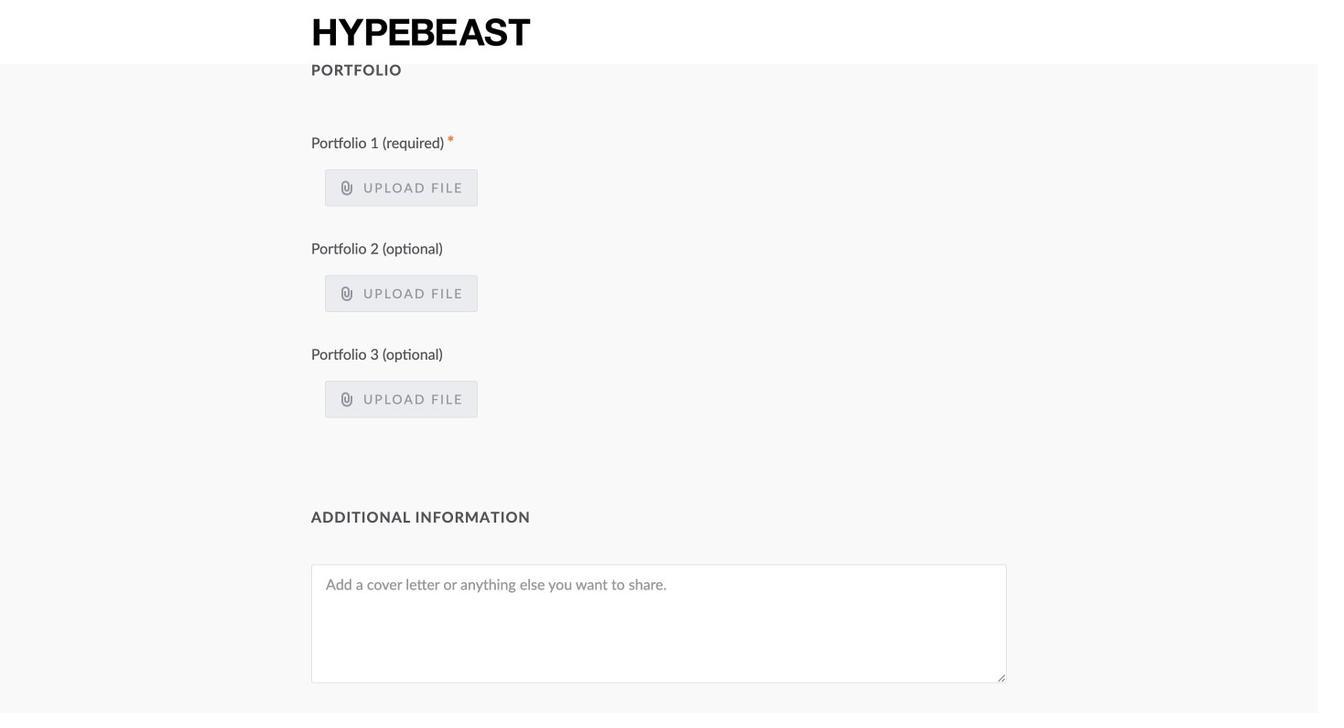 Task type: locate. For each thing, give the bounding box(es) containing it.
1 vertical spatial paperclip image
[[340, 392, 354, 407]]

0 vertical spatial paperclip image
[[340, 286, 354, 301]]

hypebeast logo image
[[311, 16, 532, 48]]

paperclip image
[[340, 181, 354, 195]]

2 paperclip image from the top
[[340, 392, 354, 407]]

paperclip image
[[340, 286, 354, 301], [340, 392, 354, 407]]



Task type: vqa. For each thing, say whether or not it's contained in the screenshot.
2nd paperclip image from the top
yes



Task type: describe. For each thing, give the bounding box(es) containing it.
1 paperclip image from the top
[[340, 286, 354, 301]]

Add a cover letter or anything else you want to share. text field
[[311, 564, 1007, 683]]



